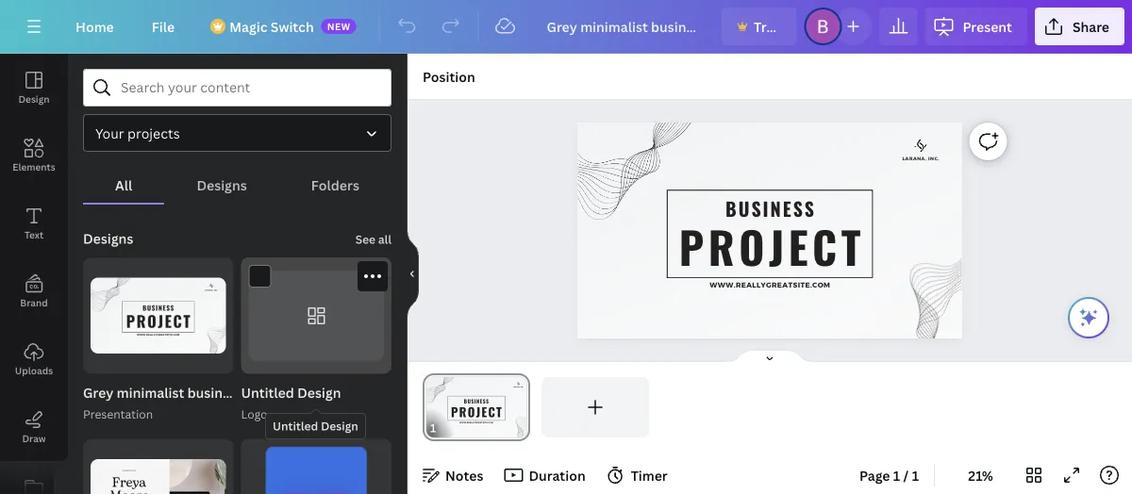 Task type: locate. For each thing, give the bounding box(es) containing it.
presentation
[[296, 384, 379, 402]]

design for untitled design
[[321, 418, 358, 434]]

your projects
[[95, 124, 180, 142]]

0 horizontal spatial 1
[[893, 466, 900, 484]]

project up "www.reallygreatsite.com"
[[679, 213, 865, 278]]

1 vertical spatial untitled
[[273, 418, 318, 434]]

duration button
[[499, 460, 593, 491]]

see all button
[[353, 220, 393, 258]]

1 left /
[[893, 466, 900, 484]]

file
[[152, 17, 175, 35]]

design for untitled design logo
[[297, 384, 341, 402]]

text button
[[0, 190, 68, 258]]

text
[[24, 228, 44, 241]]

page
[[859, 466, 890, 484]]

design down presentation
[[321, 418, 358, 434]]

1 horizontal spatial designs
[[197, 176, 247, 194]]

1 vertical spatial project
[[247, 384, 293, 402]]

design up elements button
[[18, 92, 50, 105]]

project
[[679, 213, 865, 278], [247, 384, 293, 402]]

design up untitled design
[[297, 384, 341, 402]]

present button
[[925, 8, 1027, 45]]

share button
[[1035, 8, 1124, 45]]

1 right /
[[912, 466, 919, 484]]

design
[[18, 92, 50, 105], [297, 384, 341, 402], [321, 418, 358, 434]]

Design title text field
[[532, 8, 714, 45]]

untitled for untitled design
[[273, 418, 318, 434]]

1
[[893, 466, 900, 484], [912, 466, 919, 484]]

1 vertical spatial design
[[297, 384, 341, 402]]

your
[[95, 124, 124, 142]]

minimalist
[[117, 384, 184, 402]]

untitled inside untitled design logo
[[241, 384, 294, 402]]

folders
[[311, 176, 359, 194]]

designs down "all"
[[83, 230, 133, 248]]

untitled design
[[273, 418, 358, 434]]

grey minimalist business project presentation presentation
[[83, 384, 382, 422]]

0 horizontal spatial project
[[247, 384, 293, 402]]

untitled for untitled design logo
[[241, 384, 294, 402]]

untitled right logo
[[273, 418, 318, 434]]

untitled up logo
[[241, 384, 294, 402]]

notes button
[[415, 460, 491, 491]]

1 1 from the left
[[893, 466, 900, 484]]

draw
[[22, 432, 46, 445]]

group up minimalist
[[83, 258, 233, 374]]

design inside untitled design logo
[[297, 384, 341, 402]]

see
[[355, 232, 375, 247]]

project up logo
[[247, 384, 293, 402]]

design button
[[0, 54, 68, 122]]

untitled
[[241, 384, 294, 402], [273, 418, 318, 434]]

designs
[[197, 176, 247, 194], [83, 230, 133, 248]]

1 horizontal spatial project
[[679, 213, 865, 278]]

side panel tab list
[[0, 54, 68, 494]]

all button
[[83, 167, 164, 203]]

0 vertical spatial designs
[[197, 176, 247, 194]]

designs button
[[164, 167, 279, 203]]

0 vertical spatial untitled
[[241, 384, 294, 402]]

draw button
[[0, 393, 68, 461]]

brand button
[[0, 258, 68, 325]]

1 horizontal spatial 1
[[912, 466, 919, 484]]

/
[[903, 466, 909, 484]]

group inside grey minimalist business project presentation group
[[83, 258, 233, 374]]

group
[[83, 258, 233, 374], [241, 258, 391, 374], [83, 439, 233, 494], [241, 439, 391, 494]]

business
[[187, 384, 243, 402]]

elements
[[13, 160, 55, 173]]

0 horizontal spatial designs
[[83, 230, 133, 248]]

position
[[423, 67, 475, 85]]

2 vertical spatial design
[[321, 418, 358, 434]]

untitled design logo
[[241, 384, 341, 422]]

0 vertical spatial design
[[18, 92, 50, 105]]

designs down select ownership filter "button"
[[197, 176, 247, 194]]

0 vertical spatial project
[[679, 213, 865, 278]]



Task type: vqa. For each thing, say whether or not it's contained in the screenshot.
🎁
no



Task type: describe. For each thing, give the bounding box(es) containing it.
21%
[[968, 466, 993, 484]]

elements button
[[0, 122, 68, 190]]

share
[[1072, 17, 1109, 35]]

folders button
[[279, 167, 391, 203]]

main menu bar
[[0, 0, 1132, 54]]

uploads
[[15, 364, 53, 377]]

www.reallygreatsite.com
[[709, 281, 830, 289]]

present
[[963, 17, 1012, 35]]

hide pages image
[[724, 349, 815, 364]]

magic
[[229, 17, 267, 35]]

home link
[[60, 8, 129, 45]]

file button
[[137, 8, 190, 45]]

magic switch
[[229, 17, 314, 35]]

page 1 image
[[423, 377, 530, 438]]

Select ownership filter button
[[83, 114, 391, 152]]

duration
[[529, 466, 586, 484]]

larana,
[[902, 155, 927, 161]]

1 vertical spatial designs
[[83, 230, 133, 248]]

home
[[75, 17, 114, 35]]

project inside grey minimalist business project presentation presentation
[[247, 384, 293, 402]]

business
[[725, 194, 816, 222]]

position button
[[415, 61, 483, 92]]

Page title text field
[[444, 419, 452, 438]]

projects
[[127, 124, 180, 142]]

all
[[378, 232, 391, 247]]

21% button
[[950, 460, 1011, 491]]

see all
[[355, 232, 391, 247]]

group down presentation
[[83, 439, 233, 494]]

designs inside button
[[197, 176, 247, 194]]

uploads button
[[0, 325, 68, 393]]

timer button
[[601, 460, 675, 491]]

Search your content search field
[[121, 70, 379, 106]]

inc.
[[928, 155, 940, 161]]

logo
[[241, 407, 268, 422]]

all
[[115, 176, 132, 194]]

group up presentation
[[241, 258, 391, 374]]

grey
[[83, 384, 113, 402]]

canva assistant image
[[1077, 307, 1100, 329]]

presentation
[[83, 407, 153, 422]]

group down untitled design
[[241, 439, 391, 494]]

larana, inc.
[[902, 155, 940, 161]]

page 1 / 1
[[859, 466, 919, 484]]

switch
[[271, 17, 314, 35]]

brand
[[20, 296, 48, 309]]

design inside button
[[18, 92, 50, 105]]

new
[[327, 20, 351, 33]]

untitled design group
[[241, 258, 391, 424]]

hide image
[[407, 229, 419, 319]]

notes
[[445, 466, 483, 484]]

2 1 from the left
[[912, 466, 919, 484]]

grey minimalist business project presentation group
[[83, 258, 382, 424]]

timer
[[631, 466, 668, 484]]



